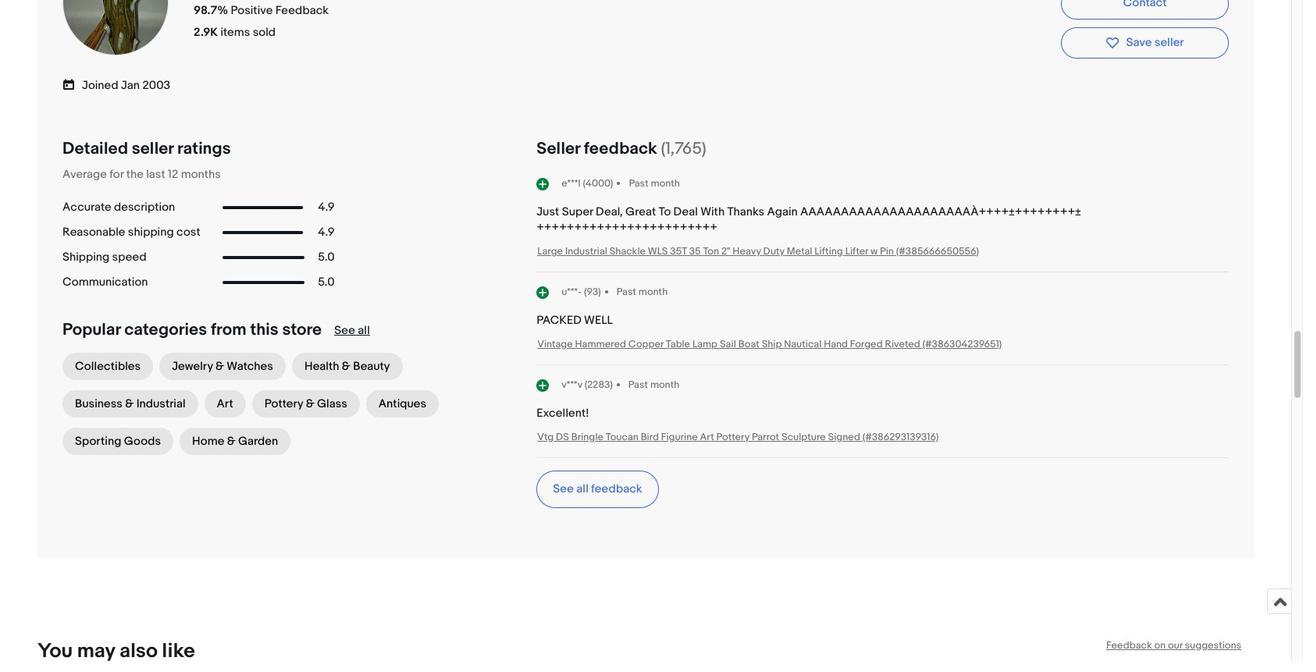 Task type: vqa. For each thing, say whether or not it's contained in the screenshot.
ADS
no



Task type: locate. For each thing, give the bounding box(es) containing it.
sporting goods link
[[62, 428, 173, 455]]

again
[[767, 204, 798, 219]]

large
[[537, 245, 563, 258]]

accurate description
[[62, 200, 175, 215]]

seller inside 'button'
[[1155, 35, 1184, 50]]

art
[[217, 397, 233, 411], [700, 431, 714, 443]]

see down ds
[[553, 482, 574, 496]]

from
[[211, 320, 246, 340]]

1 vertical spatial past month
[[617, 286, 668, 298]]

& left glass
[[306, 397, 314, 411]]

popular categories from this store
[[62, 320, 322, 340]]

4.9 for accurate description
[[318, 200, 335, 215]]

feedback
[[275, 3, 329, 18], [1106, 639, 1152, 652]]

vintage hammered copper table lamp sail boat ship nautical hand forged riveted (#386304239651) link
[[537, 338, 1002, 350]]

feedback inside 98.7% positive feedback 2.9k items sold
[[275, 3, 329, 18]]

past month up to on the top right
[[629, 177, 680, 190]]

seller right the "save"
[[1155, 35, 1184, 50]]

0 horizontal spatial pottery
[[265, 397, 303, 411]]

save
[[1126, 35, 1152, 50]]

all
[[358, 323, 370, 338], [576, 482, 589, 496]]

feedback on our suggestions
[[1106, 639, 1241, 652]]

past for well
[[617, 286, 636, 298]]

feedback inside see all feedback link
[[591, 482, 642, 496]]

& right business
[[125, 397, 134, 411]]

sail
[[720, 338, 736, 350]]

1 vertical spatial art
[[700, 431, 714, 443]]

0 horizontal spatial all
[[358, 323, 370, 338]]

past right (93)
[[617, 286, 636, 298]]

1 5.0 from the top
[[318, 250, 335, 265]]

ton
[[703, 245, 719, 258]]

1 4.9 from the top
[[318, 200, 335, 215]]

industrial up goods
[[136, 397, 185, 411]]

seller feedback (1,765)
[[537, 139, 706, 159]]

1 vertical spatial all
[[576, 482, 589, 496]]

(1,765)
[[661, 139, 706, 159]]

2003
[[142, 78, 170, 93]]

months
[[181, 167, 221, 182]]

1 vertical spatial month
[[639, 286, 668, 298]]

& for jewelry
[[216, 359, 224, 374]]

98.7%
[[194, 3, 228, 18]]

feedback down toucan
[[591, 482, 642, 496]]

art down jewelry & watches link
[[217, 397, 233, 411]]

0 vertical spatial see
[[334, 323, 355, 338]]

& right health
[[342, 359, 350, 374]]

seller for detailed
[[132, 139, 174, 159]]

feedback
[[584, 139, 657, 159], [591, 482, 642, 496]]

past month down copper
[[628, 379, 680, 391]]

antiques
[[379, 397, 426, 411]]

text__icon wrapper image
[[62, 77, 82, 92]]

just super deal, great to deal with thanks again aaaaaaaaaaaaaaaaaaaaaà++++±++++++++± ++++++++++++++++++++++++
[[537, 204, 1081, 235]]

pottery
[[265, 397, 303, 411], [716, 431, 750, 443]]

see all link
[[334, 323, 370, 338]]

duty
[[763, 245, 785, 258]]

& for business
[[125, 397, 134, 411]]

bringle
[[571, 431, 604, 443]]

0 horizontal spatial feedback
[[275, 3, 329, 18]]

feedback up "(4000)"
[[584, 139, 657, 159]]

see all feedback
[[553, 482, 642, 496]]

1 vertical spatial seller
[[132, 139, 174, 159]]

0 vertical spatial art
[[217, 397, 233, 411]]

great
[[625, 204, 656, 219]]

0 vertical spatial feedback
[[584, 139, 657, 159]]

2 vertical spatial month
[[650, 379, 680, 391]]

health & beauty link
[[292, 353, 403, 380]]

for
[[109, 167, 124, 182]]

see up health & beauty link
[[334, 323, 355, 338]]

past month
[[629, 177, 680, 190], [617, 286, 668, 298], [628, 379, 680, 391]]

1 horizontal spatial seller
[[1155, 35, 1184, 50]]

home & garden link
[[180, 428, 291, 455]]

industrial right large
[[565, 245, 607, 258]]

shipping
[[62, 250, 109, 265]]

1 horizontal spatial all
[[576, 482, 589, 496]]

1 vertical spatial feedback
[[1106, 639, 1152, 652]]

1 horizontal spatial see
[[553, 482, 574, 496]]

detailed
[[62, 139, 128, 159]]

1 vertical spatial 4.9
[[318, 225, 335, 240]]

0 vertical spatial seller
[[1155, 35, 1184, 50]]

jan
[[121, 78, 140, 93]]

0 horizontal spatial see
[[334, 323, 355, 338]]

1 horizontal spatial art
[[700, 431, 714, 443]]

lifter
[[845, 245, 868, 258]]

seller up last
[[132, 139, 174, 159]]

0 vertical spatial month
[[651, 177, 680, 190]]

all down bringle
[[576, 482, 589, 496]]

beauty
[[353, 359, 390, 374]]

1 horizontal spatial industrial
[[565, 245, 607, 258]]

see for see all
[[334, 323, 355, 338]]

past right '(2283)'
[[628, 379, 648, 391]]

all for see all feedback
[[576, 482, 589, 496]]

see for see all feedback
[[553, 482, 574, 496]]

pottery up 'garden'
[[265, 397, 303, 411]]

all up the beauty
[[358, 323, 370, 338]]

past up 'great'
[[629, 177, 649, 190]]

2 4.9 from the top
[[318, 225, 335, 240]]

feedback up sold
[[275, 3, 329, 18]]

packed
[[537, 313, 581, 328]]

2 5.0 from the top
[[318, 275, 335, 290]]

4.9
[[318, 200, 335, 215], [318, 225, 335, 240]]

nautical
[[784, 338, 822, 350]]

art right figurine
[[700, 431, 714, 443]]

positive
[[231, 3, 273, 18]]

glass
[[317, 397, 347, 411]]

month down wls
[[639, 286, 668, 298]]

0 vertical spatial all
[[358, 323, 370, 338]]

1 horizontal spatial pottery
[[716, 431, 750, 443]]

month up to on the top right
[[651, 177, 680, 190]]

0 vertical spatial past
[[629, 177, 649, 190]]

deal
[[674, 204, 698, 219]]

shackle
[[610, 245, 646, 258]]

0 vertical spatial 5.0
[[318, 250, 335, 265]]

vintage hammered copper table lamp sail boat ship nautical hand forged riveted (#386304239651)
[[537, 338, 1002, 350]]

0 horizontal spatial art
[[217, 397, 233, 411]]

feedback left on
[[1106, 639, 1152, 652]]

our
[[1168, 639, 1183, 652]]

(#385666650556)
[[896, 245, 979, 258]]

garden
[[238, 434, 278, 449]]

categories
[[124, 320, 207, 340]]

0 vertical spatial feedback
[[275, 3, 329, 18]]

deal,
[[596, 204, 623, 219]]

& right jewelry
[[216, 359, 224, 374]]

1 vertical spatial past
[[617, 286, 636, 298]]

ratings
[[177, 139, 231, 159]]

1 vertical spatial feedback
[[591, 482, 642, 496]]

month down table
[[650, 379, 680, 391]]

0 vertical spatial past month
[[629, 177, 680, 190]]

1 vertical spatial 5.0
[[318, 275, 335, 290]]

art link
[[204, 390, 246, 418]]

past month down the shackle
[[617, 286, 668, 298]]

communication
[[62, 275, 148, 290]]

& for home
[[227, 434, 236, 449]]

v***v
[[562, 379, 582, 391]]

lifting
[[815, 245, 843, 258]]

pottery left parrot
[[716, 431, 750, 443]]

just
[[537, 204, 559, 219]]

1 horizontal spatial feedback
[[1106, 639, 1152, 652]]

1 vertical spatial see
[[553, 482, 574, 496]]

business & industrial
[[75, 397, 185, 411]]

12
[[168, 167, 178, 182]]

1 vertical spatial pottery
[[716, 431, 750, 443]]

& right home
[[227, 434, 236, 449]]

speed
[[112, 250, 147, 265]]

average
[[62, 167, 107, 182]]

0 vertical spatial 4.9
[[318, 200, 335, 215]]

hammered
[[575, 338, 626, 350]]

cost
[[176, 225, 200, 240]]

excellent!
[[537, 406, 589, 421]]

month for super
[[651, 177, 680, 190]]

joined jan 2003
[[82, 78, 170, 93]]

e***l
[[562, 177, 581, 190]]

0 horizontal spatial seller
[[132, 139, 174, 159]]

1 vertical spatial industrial
[[136, 397, 185, 411]]

super
[[562, 204, 593, 219]]

0 horizontal spatial industrial
[[136, 397, 185, 411]]

large industrial shackle wls 35t 35 ton 2" heavy duty metal lifting lifter w pin (#385666650556) link
[[537, 245, 979, 258]]

seller for save
[[1155, 35, 1184, 50]]

0 vertical spatial industrial
[[565, 245, 607, 258]]

hand
[[824, 338, 848, 350]]

vintage
[[537, 338, 573, 350]]

w
[[871, 245, 878, 258]]



Task type: describe. For each thing, give the bounding box(es) containing it.
reasonable
[[62, 225, 125, 240]]

v***v (2283)
[[562, 379, 613, 391]]

home
[[192, 434, 224, 449]]

35t
[[670, 245, 687, 258]]

detailed seller ratings
[[62, 139, 231, 159]]

++++++++++++++++++++++++
[[537, 220, 718, 235]]

all for see all
[[358, 323, 370, 338]]

past month for super
[[629, 177, 680, 190]]

copper
[[628, 338, 664, 350]]

e***l (4000)
[[562, 177, 613, 190]]

health
[[304, 359, 339, 374]]

signed
[[828, 431, 860, 443]]

accurate
[[62, 200, 111, 215]]

jewelry & watches link
[[159, 353, 286, 380]]

35
[[689, 245, 701, 258]]

vtg ds bringle toucan bird figurine art pottery parrot sculpture signed  (#386293139316) link
[[537, 431, 939, 443]]

description
[[114, 200, 175, 215]]

home & garden
[[192, 434, 278, 449]]

month for well
[[639, 286, 668, 298]]

0 vertical spatial pottery
[[265, 397, 303, 411]]

sporting
[[75, 434, 121, 449]]

health & beauty
[[304, 359, 390, 374]]

sporting goods
[[75, 434, 161, 449]]

business
[[75, 397, 123, 411]]

sculpture
[[781, 431, 826, 443]]

figurine
[[661, 431, 698, 443]]

2"
[[721, 245, 730, 258]]

watches
[[227, 359, 273, 374]]

average for the last 12 months
[[62, 167, 221, 182]]

2 vertical spatial past month
[[628, 379, 680, 391]]

ship
[[762, 338, 782, 350]]

riveted
[[885, 338, 920, 350]]

5.0 for shipping speed
[[318, 250, 335, 265]]

ds
[[556, 431, 569, 443]]

(4000)
[[583, 177, 613, 190]]

shipping
[[128, 225, 174, 240]]

(#386293139316)
[[863, 431, 939, 443]]

joined
[[82, 78, 118, 93]]

wls
[[648, 245, 668, 258]]

(#386304239651)
[[923, 338, 1002, 350]]

see all feedback link
[[537, 471, 659, 508]]

collectibles link
[[62, 353, 153, 380]]

collectibles
[[75, 359, 141, 374]]

u***- (93)
[[562, 286, 601, 298]]

antiques link
[[366, 390, 439, 418]]

4.9 for reasonable shipping cost
[[318, 225, 335, 240]]

to
[[659, 204, 671, 219]]

well
[[584, 313, 613, 328]]

loisann71950 image
[[61, 0, 170, 57]]

suggestions
[[1185, 639, 1241, 652]]

see all
[[334, 323, 370, 338]]

pottery & glass
[[265, 397, 347, 411]]

bird
[[641, 431, 659, 443]]

2.9k
[[194, 25, 218, 40]]

table
[[666, 338, 690, 350]]

forged
[[850, 338, 883, 350]]

aaaaaaaaaaaaaaaaaaaaaà++++±++++++++±
[[800, 204, 1081, 219]]

the
[[126, 167, 144, 182]]

business & industrial link
[[62, 390, 198, 418]]

large industrial shackle wls 35t 35 ton 2" heavy duty metal lifting lifter w pin (#385666650556)
[[537, 245, 979, 258]]

& for health
[[342, 359, 350, 374]]

parrot
[[752, 431, 779, 443]]

seller
[[537, 139, 580, 159]]

boat
[[738, 338, 760, 350]]

shipping speed
[[62, 250, 147, 265]]

save seller button
[[1061, 27, 1229, 58]]

store
[[282, 320, 322, 340]]

vtg
[[537, 431, 554, 443]]

lamp
[[693, 338, 718, 350]]

(2283)
[[585, 379, 613, 391]]

& for pottery
[[306, 397, 314, 411]]

(93)
[[584, 286, 601, 298]]

past month for well
[[617, 286, 668, 298]]

past for super
[[629, 177, 649, 190]]

toucan
[[606, 431, 639, 443]]

2 vertical spatial past
[[628, 379, 648, 391]]

metal
[[787, 245, 812, 258]]

thanks
[[727, 204, 764, 219]]

goods
[[124, 434, 161, 449]]

5.0 for communication
[[318, 275, 335, 290]]

feedback on our suggestions link
[[1106, 639, 1241, 652]]

pottery & glass link
[[252, 390, 360, 418]]

last
[[146, 167, 165, 182]]

with
[[700, 204, 725, 219]]

popular
[[62, 320, 121, 340]]

on
[[1154, 639, 1166, 652]]

pin
[[880, 245, 894, 258]]



